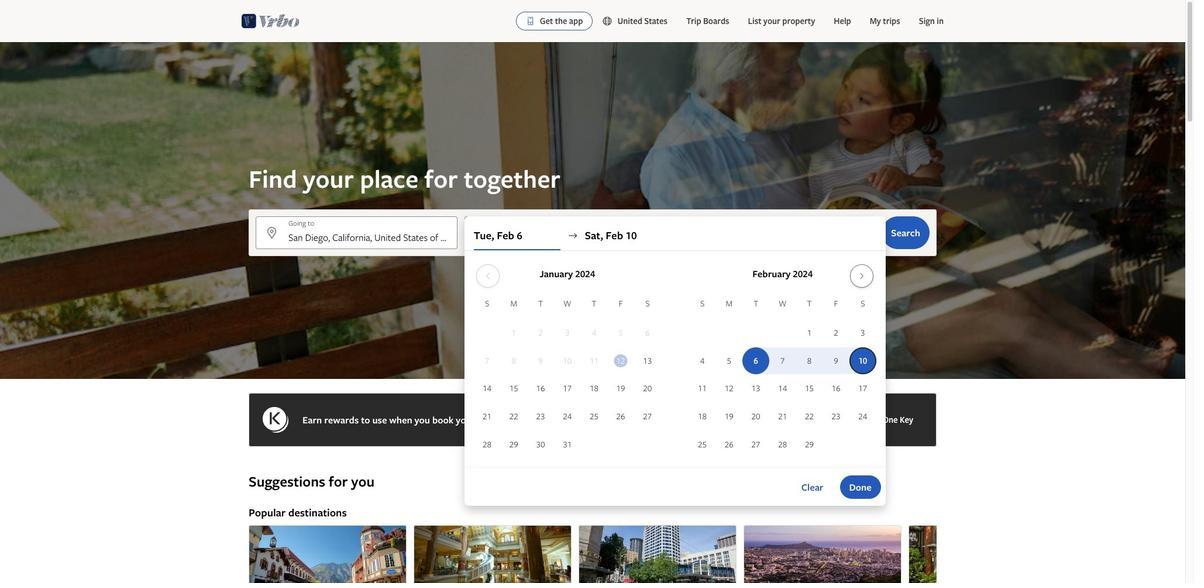 Task type: describe. For each thing, give the bounding box(es) containing it.
show next card image
[[930, 569, 944, 578]]

makiki - lower punchbowl - tantalus showing landscape views, a sunset and a city image
[[744, 526, 902, 583]]

vrbo logo image
[[242, 12, 300, 30]]

gastown showing signage, street scenes and outdoor eating image
[[909, 526, 1067, 583]]

january 2024 element
[[474, 297, 661, 459]]

leavenworth featuring a small town or village and street scenes image
[[249, 526, 407, 583]]



Task type: locate. For each thing, give the bounding box(es) containing it.
february 2024 element
[[689, 297, 877, 459]]

show previous card image
[[242, 569, 256, 578]]

application
[[474, 260, 877, 459]]

downtown seattle featuring a skyscraper, a city and street scenes image
[[579, 526, 737, 583]]

directional image
[[568, 231, 578, 241]]

previous month image
[[481, 272, 495, 281]]

application inside wizard region
[[474, 260, 877, 459]]

main content
[[0, 42, 1186, 583]]

next month image
[[855, 272, 869, 281]]

recently viewed region
[[242, 454, 944, 473]]

small image
[[602, 16, 618, 26]]

las vegas featuring interior views image
[[414, 526, 572, 583]]

wizard region
[[0, 42, 1186, 506]]

download the app button image
[[526, 16, 535, 26]]

today element
[[614, 354, 628, 367]]



Task type: vqa. For each thing, say whether or not it's contained in the screenshot.
Gastown showing signage, street scenes and outdoor eating image
yes



